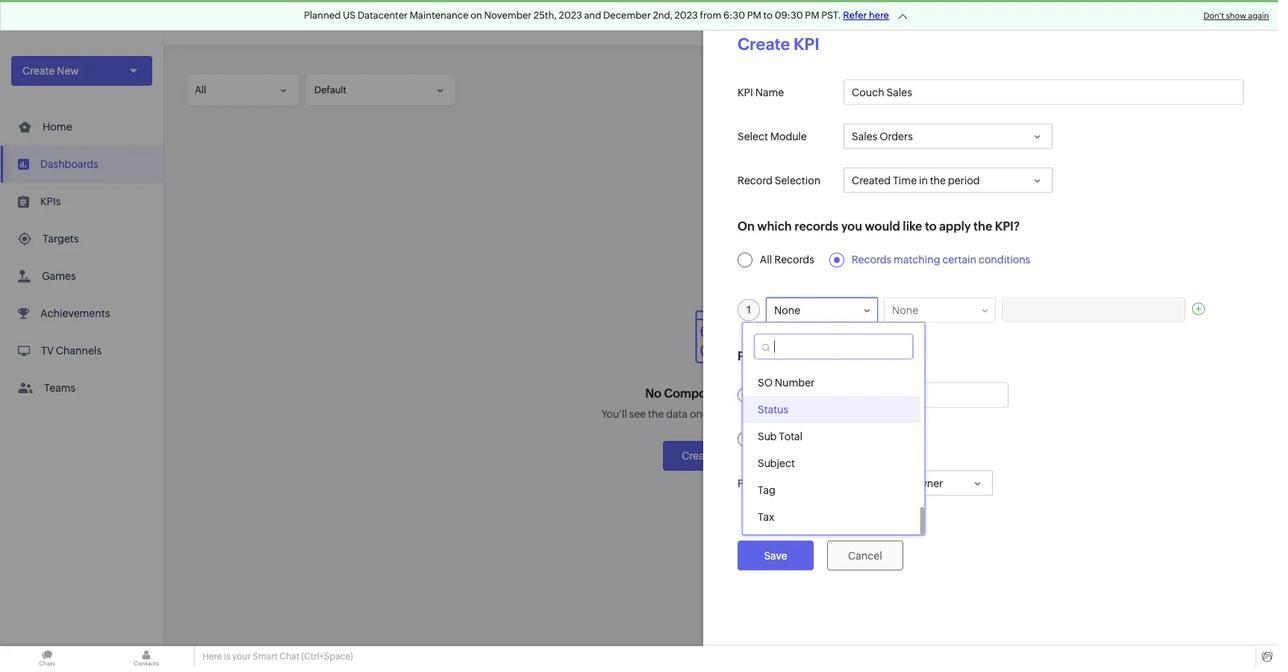 Task type: describe. For each thing, give the bounding box(es) containing it.
Sales Order Owner field
[[844, 471, 993, 496]]

your
[[232, 652, 251, 662]]

1 horizontal spatial create new
[[682, 450, 738, 462]]

kpis
[[40, 196, 61, 208]]

list box containing so number
[[743, 370, 925, 535]]

tv
[[41, 345, 54, 357]]

2 horizontal spatial create
[[738, 34, 790, 53]]

records
[[795, 220, 839, 233]]

select
[[738, 130, 768, 142]]

kpi?
[[995, 220, 1020, 233]]

on which records you would like to apply the kpi?
[[738, 220, 1020, 233]]

once
[[690, 408, 714, 420]]

recipient
[[765, 477, 811, 489]]

0 horizontal spatial new
[[57, 65, 79, 77]]

november
[[484, 10, 532, 21]]

Sales Orders field
[[844, 124, 1053, 149]]

1 horizontal spatial points
[[893, 433, 923, 445]]

list containing home
[[0, 108, 164, 407]]

09:30
[[775, 10, 803, 21]]

you'll
[[602, 408, 627, 420]]

here is your smart chat (ctrl+space)
[[202, 652, 353, 662]]

don't show again link
[[1204, 11, 1269, 21]]

components!
[[775, 408, 841, 420]]

on
[[738, 220, 755, 233]]

sales for sales orders
[[852, 130, 878, 142]]

channels
[[56, 345, 102, 357]]

like
[[903, 220, 922, 233]]

sub total option
[[743, 424, 920, 451]]

of
[[826, 433, 836, 445]]

us
[[343, 10, 356, 21]]

data
[[666, 408, 688, 420]]

chats image
[[0, 647, 94, 668]]

number
[[775, 377, 815, 389]]

0 horizontal spatial kpi
[[738, 86, 753, 98]]

save
[[764, 550, 787, 562]]

1 horizontal spatial you
[[841, 220, 862, 233]]

subject option
[[743, 451, 920, 477]]

teams
[[44, 382, 76, 394]]

on
[[471, 10, 482, 21]]

so number
[[758, 377, 815, 389]]

so
[[758, 377, 773, 389]]

0 horizontal spatial create
[[22, 65, 55, 77]]

you'll see the data once you add the components!
[[602, 408, 841, 420]]

dashboards
[[40, 158, 98, 170]]

sales for sales order owner
[[852, 477, 878, 489]]

matching
[[894, 254, 941, 266]]

2 records from the left
[[852, 254, 892, 266]]

0 vertical spatial kpi
[[794, 34, 820, 53]]

no
[[645, 386, 662, 400]]

and
[[584, 10, 601, 21]]

points
[[738, 349, 773, 363]]

25th,
[[534, 10, 557, 21]]

subject
[[758, 458, 795, 470]]

1 pm from the left
[[747, 10, 762, 21]]

planned us datacenter maintenance on november 25th, 2023 and december 2nd, 2023 from 6:30 pm to 09:30 pm pst. refer here
[[304, 10, 889, 21]]

added
[[735, 386, 773, 400]]

the left kpi?
[[974, 220, 992, 233]]

Add Points text field
[[877, 383, 1008, 407]]

here
[[869, 10, 889, 21]]

2 pm from the left
[[805, 10, 819, 21]]

don't show again
[[1204, 11, 1269, 21]]

from
[[700, 10, 722, 21]]

kpi name
[[738, 86, 784, 98]]

smart
[[253, 652, 278, 662]]

as
[[880, 433, 890, 445]]

1 horizontal spatial to
[[925, 220, 937, 233]]

6:30
[[723, 10, 745, 21]]

achievements
[[40, 308, 110, 320]]

use
[[760, 433, 778, 445]]

module
[[770, 130, 807, 142]]

in
[[919, 174, 928, 186]]

tax
[[758, 512, 774, 524]]

tv channels
[[41, 345, 102, 357]]

2 2023 from the left
[[675, 10, 698, 21]]

no component added yet!
[[645, 386, 797, 400]]

chat
[[280, 652, 299, 662]]

sales orders
[[852, 130, 913, 142]]

motivator
[[34, 15, 89, 29]]

planned
[[304, 10, 341, 21]]

component
[[664, 386, 732, 400]]

which
[[757, 220, 792, 233]]

sub total
[[758, 431, 803, 443]]

owner
[[910, 477, 943, 489]]

refer
[[843, 10, 867, 21]]

save button
[[738, 541, 814, 571]]

the right use
[[780, 433, 796, 445]]

see
[[629, 408, 646, 420]]

0 vertical spatial to
[[763, 10, 773, 21]]

maintenance
[[410, 10, 469, 21]]

create kpi
[[738, 34, 820, 53]]

0 horizontal spatial create new
[[22, 65, 79, 77]]

set
[[760, 389, 776, 401]]

(ctrl+space)
[[301, 652, 353, 662]]

the down set
[[757, 408, 773, 420]]

is
[[224, 652, 230, 662]]

2 none from the left
[[892, 304, 918, 316]]

use the value of the field as points
[[760, 433, 923, 445]]



Task type: locate. For each thing, give the bounding box(es) containing it.
sub
[[758, 431, 777, 443]]

computation
[[776, 349, 851, 363]]

1 vertical spatial create new
[[682, 450, 738, 462]]

period
[[948, 174, 980, 186]]

add
[[736, 408, 755, 420]]

create down "motivator" at the top
[[22, 65, 55, 77]]

1 vertical spatial you
[[716, 408, 734, 420]]

name
[[755, 86, 784, 98]]

targets
[[43, 233, 79, 245]]

datacenter
[[358, 10, 408, 21]]

all records
[[760, 254, 814, 266]]

none up points computation
[[774, 304, 800, 316]]

kpi
[[794, 34, 820, 53], [738, 86, 753, 98]]

0 horizontal spatial records
[[774, 254, 814, 266]]

pm left pst.
[[805, 10, 819, 21]]

points up components!
[[778, 389, 809, 401]]

records matching certain conditions
[[852, 254, 1031, 266]]

list
[[0, 108, 164, 407]]

cancel button
[[827, 541, 903, 571]]

apply
[[939, 220, 971, 233]]

points
[[778, 389, 809, 401], [893, 433, 923, 445]]

sales inside sales orders field
[[852, 130, 878, 142]]

0 vertical spatial create
[[738, 34, 790, 53]]

0 vertical spatial new
[[57, 65, 79, 77]]

here
[[202, 652, 222, 662]]

1 records from the left
[[774, 254, 814, 266]]

time
[[893, 174, 917, 186]]

1 vertical spatial create
[[22, 65, 55, 77]]

created time in the period
[[852, 174, 980, 186]]

0 vertical spatial points
[[778, 389, 809, 401]]

Created Time in the period field
[[844, 168, 1053, 193]]

conditions
[[979, 254, 1031, 266]]

1 vertical spatial new
[[716, 450, 738, 462]]

the right in on the top of the page
[[930, 174, 946, 186]]

2 vertical spatial create
[[682, 450, 714, 462]]

create down once
[[682, 450, 714, 462]]

status
[[758, 404, 789, 416]]

sales
[[852, 130, 878, 142], [852, 477, 878, 489]]

1 horizontal spatial new
[[716, 450, 738, 462]]

1 sales from the top
[[852, 130, 878, 142]]

1 vertical spatial sales
[[852, 477, 878, 489]]

refer here link
[[843, 10, 889, 21]]

you left add
[[716, 408, 734, 420]]

field
[[856, 433, 878, 445]]

you left would
[[841, 220, 862, 233]]

1 none from the left
[[774, 304, 800, 316]]

per
[[811, 389, 827, 401]]

the inside created time in the period "field"
[[930, 174, 946, 186]]

point
[[738, 477, 763, 489]]

sales left the orders
[[852, 130, 878, 142]]

new up point
[[716, 450, 738, 462]]

to right like
[[925, 220, 937, 233]]

cancel
[[848, 550, 882, 562]]

0 horizontal spatial points
[[778, 389, 809, 401]]

None text field
[[845, 80, 1243, 104], [1003, 298, 1185, 321], [756, 335, 912, 359], [845, 80, 1243, 104], [1003, 298, 1185, 321], [756, 335, 912, 359]]

the right of
[[838, 433, 854, 445]]

1 horizontal spatial none
[[892, 304, 918, 316]]

pst.
[[821, 10, 841, 21]]

0 horizontal spatial to
[[763, 10, 773, 21]]

2023
[[559, 10, 582, 21], [675, 10, 698, 21]]

sales order owner
[[852, 477, 943, 489]]

would
[[865, 220, 900, 233]]

sales inside sales order owner field
[[852, 477, 878, 489]]

pm right 6:30
[[747, 10, 762, 21]]

kpi left name
[[738, 86, 753, 98]]

create new down once
[[682, 450, 738, 462]]

don't
[[1204, 11, 1224, 21]]

record
[[829, 389, 861, 401]]

again
[[1248, 11, 1269, 21]]

to left 09:30
[[763, 10, 773, 21]]

kpi down 09:30
[[794, 34, 820, 53]]

home
[[43, 121, 72, 133]]

0 horizontal spatial pm
[[747, 10, 762, 21]]

0 horizontal spatial 2023
[[559, 10, 582, 21]]

yet!
[[776, 386, 797, 400]]

1 horizontal spatial create
[[682, 450, 714, 462]]

orders
[[880, 130, 913, 142]]

0 horizontal spatial none
[[774, 304, 800, 316]]

points computation
[[738, 349, 851, 363]]

none
[[774, 304, 800, 316], [892, 304, 918, 316]]

created
[[852, 174, 891, 186]]

1 horizontal spatial pm
[[805, 10, 819, 21]]

so number option
[[743, 370, 920, 397]]

record
[[738, 174, 773, 186]]

new down "motivator" at the top
[[57, 65, 79, 77]]

order
[[880, 477, 908, 489]]

user image
[[1232, 10, 1256, 34]]

1 vertical spatial points
[[893, 433, 923, 445]]

contacts image
[[99, 647, 193, 668]]

create
[[738, 34, 790, 53], [22, 65, 55, 77], [682, 450, 714, 462]]

select module
[[738, 130, 807, 142]]

list box
[[743, 370, 925, 535]]

1 horizontal spatial 2023
[[675, 10, 698, 21]]

0 vertical spatial you
[[841, 220, 862, 233]]

total
[[779, 431, 803, 443]]

december
[[603, 10, 651, 21]]

1 vertical spatial to
[[925, 220, 937, 233]]

record selection
[[738, 174, 821, 186]]

tag
[[758, 485, 776, 497]]

points right as
[[893, 433, 923, 445]]

1 horizontal spatial kpi
[[794, 34, 820, 53]]

records down on which records you would like to apply the kpi?
[[852, 254, 892, 266]]

pm
[[747, 10, 762, 21], [805, 10, 819, 21]]

tag option
[[743, 477, 920, 504]]

status option
[[743, 397, 920, 424]]

none down matching
[[892, 304, 918, 316]]

1 2023 from the left
[[559, 10, 582, 21]]

all
[[760, 254, 772, 266]]

0 vertical spatial sales
[[852, 130, 878, 142]]

records right 'all' in the top of the page
[[774, 254, 814, 266]]

1 horizontal spatial records
[[852, 254, 892, 266]]

show
[[1226, 11, 1247, 21]]

2023 right 2nd,
[[675, 10, 698, 21]]

value
[[798, 433, 824, 445]]

0 horizontal spatial you
[[716, 408, 734, 420]]

1 vertical spatial kpi
[[738, 86, 753, 98]]

you
[[841, 220, 862, 233], [716, 408, 734, 420]]

certain
[[943, 254, 977, 266]]

2023 left and
[[559, 10, 582, 21]]

point recipient
[[738, 477, 811, 489]]

tax option
[[743, 504, 920, 531]]

selection
[[775, 174, 821, 186]]

sales left order
[[852, 477, 878, 489]]

create new down "motivator" at the top
[[22, 65, 79, 77]]

to
[[763, 10, 773, 21], [925, 220, 937, 233]]

2 sales from the top
[[852, 477, 878, 489]]

new
[[57, 65, 79, 77], [716, 450, 738, 462]]

0 vertical spatial create new
[[22, 65, 79, 77]]

create down 09:30
[[738, 34, 790, 53]]

the right see at the bottom of the page
[[648, 408, 664, 420]]

create new
[[22, 65, 79, 77], [682, 450, 738, 462]]



Task type: vqa. For each thing, say whether or not it's contained in the screenshot.
logo
no



